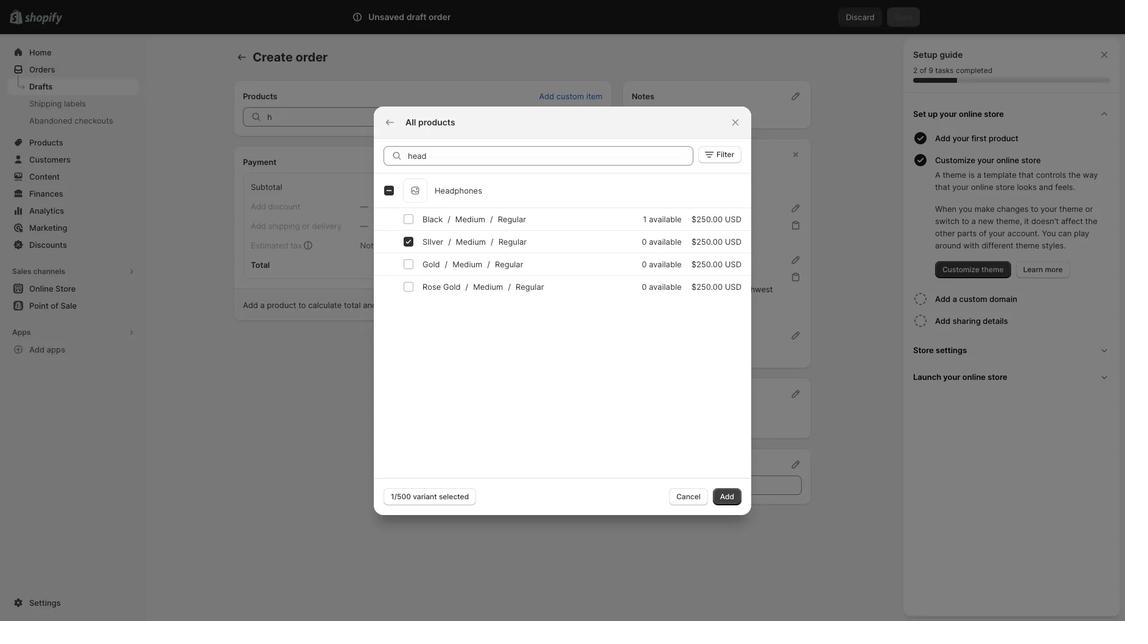 Task type: vqa. For each thing, say whether or not it's contained in the screenshot.
Add custom item on the top
yes



Task type: locate. For each thing, give the bounding box(es) containing it.
add button
[[713, 488, 742, 505]]

greg for greg robinson 1600 pennsylvania avenue northwest
[[632, 272, 650, 282]]

or
[[1086, 204, 1094, 214]]

medium right silver
[[456, 237, 486, 246]]

medium up rose gold
[[453, 259, 483, 269]]

0 vertical spatial order
[[429, 12, 451, 22]]

available down shipping address
[[649, 282, 682, 291]]

0 vertical spatial 0
[[642, 237, 647, 246]]

unsaved
[[369, 12, 405, 22]]

address
[[668, 255, 699, 265]]

0 horizontal spatial shipping
[[29, 99, 62, 108]]

medium down headphones
[[456, 214, 485, 224]]

1 vertical spatial customize
[[943, 265, 980, 274]]

that up looks
[[1019, 170, 1034, 180]]

greg robinson 1600 pennsylvania avenue northwest
[[632, 272, 773, 294]]

0 vertical spatial $0.00
[[573, 202, 595, 211]]

$250.00 usd for rose gold
[[692, 282, 742, 291]]

you
[[959, 204, 973, 214]]

online up template
[[997, 155, 1020, 165]]

the up feels.
[[1069, 170, 1081, 180]]

a inside when you make changes to your theme or switch to a new theme, it doesn't affect the other parts of your account. you can play around with different theme styles.
[[972, 216, 977, 226]]

and inside a theme is a template that controls the way that your online store looks and feels.
[[1040, 182, 1054, 192]]

a left new
[[972, 216, 977, 226]]

0 for gold
[[642, 259, 647, 269]]

$250.00 usd down address
[[692, 282, 742, 291]]

3 $250.00 usd from the top
[[692, 259, 742, 269]]

1 vertical spatial to
[[962, 216, 970, 226]]

0 available for gold
[[642, 259, 682, 269]]

add right cancel
[[720, 492, 735, 501]]

3 usd from the top
[[725, 259, 742, 269]]

northwest
[[734, 284, 773, 294]]

0 vertical spatial greg
[[632, 167, 650, 177]]

your inside a theme is a template that controls the way that your online store looks and feels.
[[953, 182, 969, 192]]

theme right the a
[[943, 170, 967, 180]]

2 available from the top
[[649, 237, 682, 246]]

a up sharing
[[953, 294, 958, 304]]

1 vertical spatial the
[[1086, 216, 1098, 226]]

available for black
[[649, 214, 682, 224]]

0 horizontal spatial gold
[[423, 259, 440, 269]]

discard
[[846, 12, 875, 22]]

2 0 available from the top
[[642, 259, 682, 269]]

1 horizontal spatial gold
[[443, 282, 461, 291]]

settings
[[29, 598, 61, 608]]

0 vertical spatial of
[[920, 66, 927, 75]]

4 $250.00 from the top
[[692, 282, 723, 291]]

1 greg from the top
[[632, 167, 650, 177]]

different
[[982, 241, 1014, 250]]

0 vertical spatial custom
[[557, 91, 584, 101]]

product left calculate
[[267, 300, 296, 310]]

completed
[[956, 66, 993, 75]]

1 vertical spatial shipping
[[632, 255, 666, 265]]

add sharing details button
[[936, 310, 1116, 332]]

custom up 'add sharing details'
[[960, 294, 988, 304]]

add your first product
[[936, 133, 1019, 143]]

2 robinson from the top
[[652, 272, 687, 282]]

custom left item
[[557, 91, 584, 101]]

robinson down customer
[[652, 167, 687, 177]]

store down template
[[996, 182, 1015, 192]]

0 vertical spatial shipping
[[29, 99, 62, 108]]

0 left pennsylvania
[[642, 282, 647, 291]]

0 vertical spatial product
[[989, 133, 1019, 143]]

your left 'first'
[[953, 133, 970, 143]]

make
[[975, 204, 995, 214]]

add for add sharing details
[[936, 316, 951, 326]]

is
[[969, 170, 975, 180]]

customize your online store button
[[936, 149, 1116, 169]]

styles.
[[1042, 241, 1067, 250]]

variant
[[413, 492, 437, 501]]

1 vertical spatial robinson
[[652, 272, 687, 282]]

2
[[914, 66, 918, 75]]

store up 'first'
[[985, 109, 1004, 119]]

4 usd from the top
[[725, 282, 742, 291]]

store inside a theme is a template that controls the way that your online store looks and feels.
[[996, 182, 1015, 192]]

add down up
[[936, 133, 951, 143]]

drafts
[[29, 82, 53, 91]]

available up shipping address
[[649, 237, 682, 246]]

customize down with
[[943, 265, 980, 274]]

1 vertical spatial 0 available
[[642, 259, 682, 269]]

+1 800-555-5555
[[632, 233, 699, 243]]

add a product to calculate total and view payment options.
[[243, 300, 464, 310]]

setup
[[914, 49, 938, 60]]

regular for silver
[[499, 237, 527, 246]]

0 vertical spatial customize
[[936, 155, 976, 165]]

add left apps
[[29, 345, 45, 355]]

0 horizontal spatial that
[[936, 182, 951, 192]]

play
[[1075, 228, 1090, 238]]

add right the mark add a custom domain as done icon
[[936, 294, 951, 304]]

a right is
[[977, 170, 982, 180]]

your right up
[[940, 109, 957, 119]]

of inside when you make changes to your theme or switch to a new theme, it doesn't affect the other parts of your account. you can play around with different theme styles.
[[979, 228, 987, 238]]

1 usd from the top
[[725, 214, 742, 224]]

theme down account.
[[1016, 241, 1040, 250]]

1 vertical spatial $0.00
[[573, 221, 595, 231]]

and down controls
[[1040, 182, 1054, 192]]

of right 2
[[920, 66, 927, 75]]

medium for silver
[[456, 237, 486, 246]]

store inside customize your online store button
[[1022, 155, 1041, 165]]

discounts link
[[7, 236, 139, 253]]

customize inside button
[[936, 155, 976, 165]]

of down new
[[979, 228, 987, 238]]

all products
[[406, 117, 455, 127]]

your down is
[[953, 182, 969, 192]]

0 up 1600
[[642, 259, 647, 269]]

0 horizontal spatial product
[[267, 300, 296, 310]]

1 vertical spatial of
[[979, 228, 987, 238]]

changes
[[997, 204, 1029, 214]]

0 vertical spatial and
[[1040, 182, 1054, 192]]

$250.00 usd down robinsongreg175@gmail.com
[[692, 237, 742, 246]]

robinson up pennsylvania
[[652, 272, 687, 282]]

1 0 available from the top
[[642, 237, 682, 246]]

4 $250.00 usd from the top
[[692, 282, 742, 291]]

robinsongreg175@gmail.com
[[632, 221, 740, 230]]

theme down different
[[982, 265, 1004, 274]]

the down or
[[1086, 216, 1098, 226]]

0 vertical spatial robinson
[[652, 167, 687, 177]]

0 available
[[642, 237, 682, 246], [642, 259, 682, 269], [642, 282, 682, 291]]

store
[[914, 345, 934, 355]]

1 horizontal spatial and
[[1040, 182, 1054, 192]]

add down total
[[243, 300, 258, 310]]

greg inside "greg robinson 1600 pennsylvania avenue northwest"
[[632, 272, 650, 282]]

1 horizontal spatial of
[[979, 228, 987, 238]]

1600
[[632, 284, 651, 294]]

switch
[[936, 216, 960, 226]]

store down add your first product button in the top right of the page
[[1022, 155, 1041, 165]]

1/500
[[391, 492, 411, 501]]

channels
[[33, 267, 65, 276]]

add a custom domain
[[936, 294, 1018, 304]]

orders link
[[7, 61, 139, 78]]

3 0 available from the top
[[642, 282, 682, 291]]

subtotal
[[251, 182, 282, 192]]

0 vertical spatial the
[[1069, 170, 1081, 180]]

usd for black
[[725, 214, 742, 224]]

controls
[[1037, 170, 1067, 180]]

all products dialog
[[0, 106, 1126, 515]]

2 vertical spatial 0 available
[[642, 282, 682, 291]]

1 available from the top
[[649, 214, 682, 224]]

a
[[977, 170, 982, 180], [972, 216, 977, 226], [953, 294, 958, 304], [260, 300, 265, 310]]

2 0 from the top
[[642, 259, 647, 269]]

setup guide dialog
[[904, 39, 1121, 616]]

1 horizontal spatial custom
[[960, 294, 988, 304]]

1 horizontal spatial product
[[989, 133, 1019, 143]]

1 horizontal spatial the
[[1086, 216, 1098, 226]]

add custom item button
[[532, 88, 610, 105]]

store inside set up your online store button
[[985, 109, 1004, 119]]

learn
[[1024, 265, 1044, 274]]

launch your online store
[[914, 372, 1008, 382]]

greg up 1600
[[632, 272, 650, 282]]

it
[[1025, 216, 1030, 226]]

that
[[1019, 170, 1034, 180], [936, 182, 951, 192]]

to down you
[[962, 216, 970, 226]]

$250.00 down information
[[692, 214, 723, 224]]

1 robinson from the top
[[652, 167, 687, 177]]

1 vertical spatial greg
[[632, 272, 650, 282]]

add inside button
[[936, 294, 951, 304]]

3 $250.00 from the top
[[692, 259, 723, 269]]

apps button
[[7, 324, 139, 341]]

available down +1 800-555-5555
[[649, 259, 682, 269]]

$250.00 down 'robinsongreg175@gmail.com' button
[[692, 237, 723, 246]]

2 $250.00 from the top
[[692, 237, 723, 246]]

0 horizontal spatial to
[[299, 300, 306, 310]]

custom
[[557, 91, 584, 101], [960, 294, 988, 304]]

order right create
[[296, 50, 328, 65]]

1 vertical spatial and
[[363, 300, 377, 310]]

1 horizontal spatial shipping
[[632, 255, 666, 265]]

0 horizontal spatial custom
[[557, 91, 584, 101]]

0 vertical spatial —
[[360, 202, 368, 211]]

2 $250.00 usd from the top
[[692, 237, 742, 246]]

1 horizontal spatial that
[[1019, 170, 1034, 180]]

to left calculate
[[299, 300, 306, 310]]

$250.00 down address
[[692, 282, 723, 291]]

create
[[253, 50, 293, 65]]

2 greg from the top
[[632, 272, 650, 282]]

3 0 from the top
[[642, 282, 647, 291]]

greg for greg robinson
[[632, 167, 650, 177]]

medium for gold
[[453, 259, 483, 269]]

$250.00 for gold
[[692, 259, 723, 269]]

usd for rose gold
[[725, 282, 742, 291]]

add for add apps
[[29, 345, 45, 355]]

medium
[[456, 214, 485, 224], [456, 237, 486, 246], [453, 259, 483, 269], [473, 282, 503, 291]]

1 horizontal spatial order
[[429, 12, 451, 22]]

customize up is
[[936, 155, 976, 165]]

regular for black
[[498, 214, 526, 224]]

0
[[642, 237, 647, 246], [642, 259, 647, 269], [642, 282, 647, 291]]

shipping down the 800-
[[632, 255, 666, 265]]

1 vertical spatial gold
[[443, 282, 461, 291]]

cancel
[[677, 492, 701, 501]]

add for add your first product
[[936, 133, 951, 143]]

add left item
[[539, 91, 555, 101]]

and right 'total'
[[363, 300, 377, 310]]

9
[[929, 66, 934, 75]]

customize theme
[[943, 265, 1004, 274]]

your up template
[[978, 155, 995, 165]]

headphones
[[435, 185, 482, 195]]

gold up options.
[[443, 282, 461, 291]]

0 available down +1 800-555-5555
[[642, 259, 682, 269]]

available down the contact information
[[649, 214, 682, 224]]

affect
[[1062, 216, 1084, 226]]

add for add a custom domain
[[936, 294, 951, 304]]

medium right rose gold
[[473, 282, 503, 291]]

product right 'first'
[[989, 133, 1019, 143]]

0 available up shipping address
[[642, 237, 682, 246]]

1 vertical spatial custom
[[960, 294, 988, 304]]

$250.00 usd down information
[[692, 214, 742, 224]]

$250.00 for black
[[692, 214, 723, 224]]

online down is
[[972, 182, 994, 192]]

regular for rose gold
[[516, 282, 544, 291]]

2 horizontal spatial to
[[1031, 204, 1039, 214]]

store down store settings button on the bottom right of page
[[988, 372, 1008, 382]]

available for rose gold
[[649, 282, 682, 291]]

products
[[418, 117, 455, 127]]

home link
[[7, 44, 139, 61]]

customize
[[936, 155, 976, 165], [943, 265, 980, 274]]

2 usd from the top
[[725, 237, 742, 246]]

greg
[[632, 167, 650, 177], [632, 272, 650, 282]]

gold up rose
[[423, 259, 440, 269]]

555-
[[662, 233, 680, 243]]

1 vertical spatial 0
[[642, 259, 647, 269]]

draft
[[407, 12, 427, 22]]

$250.00 up "greg robinson 1600 pennsylvania avenue northwest"
[[692, 259, 723, 269]]

shopify image
[[25, 13, 62, 25]]

store inside launch your online store button
[[988, 372, 1008, 382]]

1 0 from the top
[[642, 237, 647, 246]]

add apps
[[29, 345, 65, 355]]

online inside a theme is a template that controls the way that your online store looks and feels.
[[972, 182, 994, 192]]

total
[[344, 300, 361, 310]]

set up your online store
[[914, 109, 1004, 119]]

0 vertical spatial 0 available
[[642, 237, 682, 246]]

1 vertical spatial —
[[360, 221, 368, 231]]

0 vertical spatial that
[[1019, 170, 1034, 180]]

shipping down drafts
[[29, 99, 62, 108]]

1 vertical spatial that
[[936, 182, 951, 192]]

cancel button
[[669, 488, 708, 505]]

online
[[959, 109, 983, 119], [997, 155, 1020, 165], [972, 182, 994, 192], [963, 372, 986, 382]]

orders
[[29, 65, 55, 74]]

greg down customer
[[632, 167, 650, 177]]

0 horizontal spatial order
[[296, 50, 328, 65]]

4 available from the top
[[649, 282, 682, 291]]

1 $250.00 usd from the top
[[692, 214, 742, 224]]

$250.00 usd up "greg robinson 1600 pennsylvania avenue northwest"
[[692, 259, 742, 269]]

medium for rose gold
[[473, 282, 503, 291]]

2 vertical spatial 0
[[642, 282, 647, 291]]

that down the a
[[936, 182, 951, 192]]

0 vertical spatial to
[[1031, 204, 1039, 214]]

other
[[936, 228, 956, 238]]

customer
[[632, 150, 670, 160]]

order right draft
[[429, 12, 451, 22]]

3 available from the top
[[649, 259, 682, 269]]

0 horizontal spatial and
[[363, 300, 377, 310]]

robinson
[[652, 167, 687, 177], [652, 272, 687, 282]]

0 horizontal spatial the
[[1069, 170, 1081, 180]]

0 right +1
[[642, 237, 647, 246]]

to up doesn't
[[1031, 204, 1039, 214]]

labels
[[64, 99, 86, 108]]

800-
[[643, 233, 662, 243]]

payment
[[243, 157, 277, 167]]

a down total
[[260, 300, 265, 310]]

0 available down shipping address
[[642, 282, 682, 291]]

set
[[914, 109, 927, 119]]

1 $250.00 from the top
[[692, 214, 723, 224]]

add right mark add sharing details as done image at bottom
[[936, 316, 951, 326]]

robinson inside "greg robinson 1600 pennsylvania avenue northwest"
[[652, 272, 687, 282]]



Task type: describe. For each thing, give the bounding box(es) containing it.
available for gold
[[649, 259, 682, 269]]

view
[[379, 300, 397, 310]]

discounts
[[29, 240, 67, 250]]

add custom item
[[539, 91, 603, 101]]

around
[[936, 241, 962, 250]]

custom inside button
[[960, 294, 988, 304]]

guide
[[940, 49, 963, 60]]

setup guide
[[914, 49, 963, 60]]

1 horizontal spatial to
[[962, 216, 970, 226]]

home
[[29, 48, 52, 57]]

sales
[[12, 267, 31, 276]]

more
[[1046, 265, 1063, 274]]

your up different
[[989, 228, 1006, 238]]

regular for gold
[[495, 259, 524, 269]]

add for add custom item
[[539, 91, 555, 101]]

available for silver
[[649, 237, 682, 246]]

can
[[1059, 228, 1072, 238]]

theme inside a theme is a template that controls the way that your online store looks and feels.
[[943, 170, 967, 180]]

2 vertical spatial to
[[299, 300, 306, 310]]

the inside a theme is a template that controls the way that your online store looks and feels.
[[1069, 170, 1081, 180]]

first
[[972, 133, 987, 143]]

1 available
[[643, 214, 682, 224]]

information
[[665, 203, 709, 213]]

filter
[[717, 150, 735, 159]]

$250.00 usd for silver
[[692, 237, 742, 246]]

details
[[983, 316, 1009, 326]]

products
[[243, 91, 278, 101]]

custom inside button
[[557, 91, 584, 101]]

calculate
[[308, 300, 342, 310]]

account.
[[1008, 228, 1040, 238]]

silver
[[423, 237, 444, 246]]

store settings button
[[909, 337, 1116, 364]]

product inside button
[[989, 133, 1019, 143]]

0 available for rose gold
[[642, 282, 682, 291]]

1 — from the top
[[360, 202, 368, 211]]

mark add a custom domain as done image
[[914, 292, 928, 306]]

abandoned checkouts link
[[7, 112, 139, 129]]

calculated
[[376, 241, 415, 250]]

greg robinson
[[632, 167, 687, 177]]

usd for gold
[[725, 259, 742, 269]]

0 for silver
[[642, 237, 647, 246]]

learn more
[[1024, 265, 1063, 274]]

0 for rose gold
[[642, 282, 647, 291]]

1 vertical spatial product
[[267, 300, 296, 310]]

mark add sharing details as done image
[[914, 314, 928, 328]]

abandoned
[[29, 116, 72, 125]]

0 vertical spatial gold
[[423, 259, 440, 269]]

domain
[[990, 294, 1018, 304]]

theme up affect
[[1060, 204, 1084, 214]]

rose
[[423, 282, 441, 291]]

usd for silver
[[725, 237, 742, 246]]

2 $0.00 from the top
[[573, 221, 595, 231]]

$250.00 for silver
[[692, 237, 723, 246]]

your right launch
[[944, 372, 961, 382]]

greg robinson link
[[632, 167, 687, 177]]

medium for black
[[456, 214, 485, 224]]

launch your online store button
[[909, 364, 1116, 390]]

customize theme link
[[936, 261, 1012, 278]]

store settings
[[914, 345, 968, 355]]

sales channels
[[12, 267, 65, 276]]

a theme is a template that controls the way that your online store looks and feels.
[[936, 170, 1099, 192]]

black
[[423, 214, 443, 224]]

the inside when you make changes to your theme or switch to a new theme, it doesn't affect the other parts of your account. you can play around with different theme styles.
[[1086, 216, 1098, 226]]

customize for customize your online store
[[936, 155, 976, 165]]

feels.
[[1056, 182, 1076, 192]]

0 available for silver
[[642, 237, 682, 246]]

0 horizontal spatial of
[[920, 66, 927, 75]]

not calculated
[[360, 241, 415, 250]]

total
[[251, 260, 270, 270]]

avenue
[[704, 284, 732, 294]]

notes
[[632, 91, 655, 101]]

+1
[[632, 233, 641, 243]]

template
[[984, 170, 1017, 180]]

$250.00 usd for gold
[[692, 259, 742, 269]]

rose gold
[[423, 282, 461, 291]]

learn more link
[[1017, 261, 1071, 278]]

1 $0.00 from the top
[[573, 202, 595, 211]]

1
[[643, 214, 647, 224]]

2 of 9 tasks completed
[[914, 66, 993, 75]]

looks
[[1018, 182, 1037, 192]]

customize your online store element
[[911, 169, 1116, 278]]

all
[[406, 117, 416, 127]]

item
[[587, 91, 603, 101]]

a inside a theme is a template that controls the way that your online store looks and feels.
[[977, 170, 982, 180]]

up
[[929, 109, 938, 119]]

sharing
[[953, 316, 981, 326]]

not
[[360, 241, 374, 250]]

new
[[979, 216, 994, 226]]

customize for customize theme
[[943, 265, 980, 274]]

parts
[[958, 228, 977, 238]]

customize your online store
[[936, 155, 1041, 165]]

add a custom domain button
[[936, 288, 1116, 310]]

abandoned checkouts
[[29, 116, 113, 125]]

tasks
[[936, 66, 954, 75]]

a inside button
[[953, 294, 958, 304]]

add your first product button
[[936, 127, 1116, 149]]

shipping for shipping labels
[[29, 99, 62, 108]]

$250.00 usd for black
[[692, 214, 742, 224]]

robinson for greg robinson
[[652, 167, 687, 177]]

selected
[[439, 492, 469, 501]]

1 vertical spatial order
[[296, 50, 328, 65]]

Search products text field
[[408, 146, 694, 165]]

apps
[[12, 328, 31, 337]]

robinsongreg175@gmail.com button
[[625, 217, 747, 234]]

online up the add your first product
[[959, 109, 983, 119]]

add for add a product to calculate total and view payment options.
[[243, 300, 258, 310]]

5555
[[680, 233, 699, 243]]

add sharing details
[[936, 316, 1009, 326]]

settings link
[[7, 595, 139, 612]]

way
[[1083, 170, 1099, 180]]

unsaved draft order
[[369, 12, 451, 22]]

create order
[[253, 50, 328, 65]]

$250.00 for rose gold
[[692, 282, 723, 291]]

launch
[[914, 372, 942, 382]]

add inside all products dialog
[[720, 492, 735, 501]]

shipping for shipping address
[[632, 255, 666, 265]]

filter button
[[699, 146, 742, 163]]

2 — from the top
[[360, 221, 368, 231]]

your up doesn't
[[1041, 204, 1058, 214]]

payment
[[399, 300, 432, 310]]

robinson for greg robinson 1600 pennsylvania avenue northwest
[[652, 272, 687, 282]]

online down settings
[[963, 372, 986, 382]]

checkouts
[[75, 116, 113, 125]]



